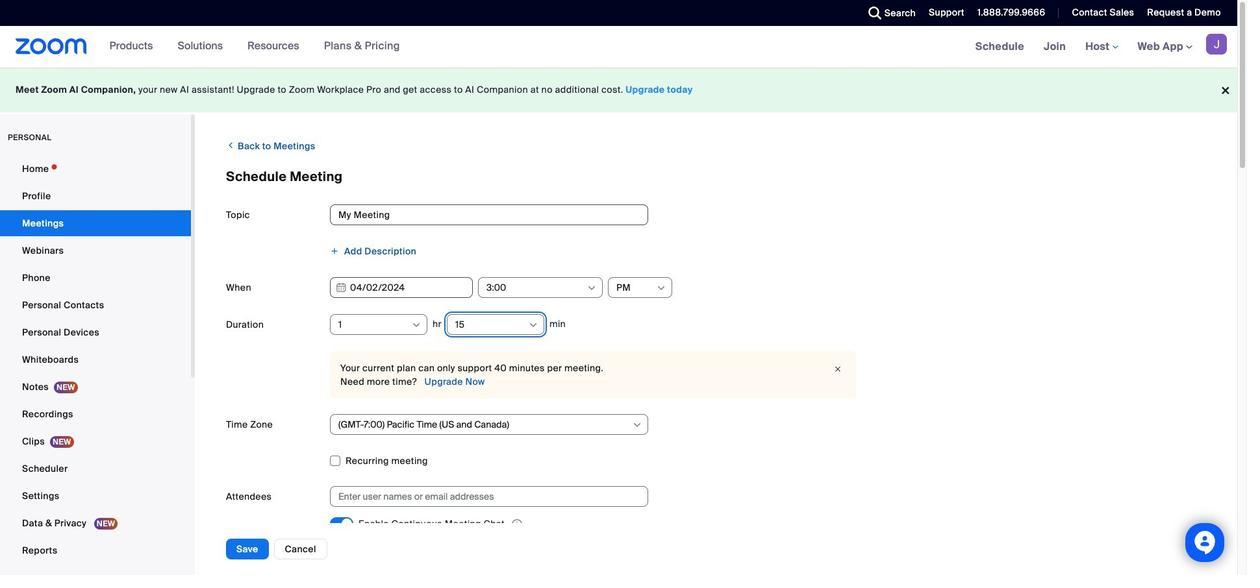 Task type: locate. For each thing, give the bounding box(es) containing it.
application
[[359, 518, 606, 532]]

footer
[[0, 68, 1238, 112]]

product information navigation
[[100, 26, 410, 68]]

0 vertical spatial show options image
[[656, 283, 667, 294]]

show options image right select start time text box on the left of the page
[[587, 283, 597, 294]]

choose date text field
[[330, 277, 473, 298]]

1 horizontal spatial show options image
[[632, 420, 643, 431]]

zoom logo image
[[16, 38, 87, 55]]

1 horizontal spatial show options image
[[587, 283, 597, 294]]

1 vertical spatial show options image
[[411, 320, 422, 331]]

profile picture image
[[1207, 34, 1227, 55]]

show options image
[[656, 283, 667, 294], [411, 320, 422, 331], [632, 420, 643, 431]]

1 vertical spatial show options image
[[528, 320, 539, 331]]

2 horizontal spatial show options image
[[656, 283, 667, 294]]

banner
[[0, 26, 1238, 68]]

show options image
[[587, 283, 597, 294], [528, 320, 539, 331]]

My Meeting text field
[[330, 205, 649, 225]]

0 horizontal spatial show options image
[[411, 320, 422, 331]]

left image
[[226, 139, 236, 152]]

select start time text field
[[487, 278, 586, 298]]

show options image down select start time text box on the left of the page
[[528, 320, 539, 331]]



Task type: describe. For each thing, give the bounding box(es) containing it.
0 vertical spatial show options image
[[587, 283, 597, 294]]

add image
[[330, 247, 339, 256]]

close image
[[830, 363, 846, 376]]

2 vertical spatial show options image
[[632, 420, 643, 431]]

0 horizontal spatial show options image
[[528, 320, 539, 331]]

Persistent Chat, enter email address,Enter user names or email addresses text field
[[339, 487, 628, 507]]

learn more about enable continuous meeting chat image
[[508, 519, 526, 531]]

meetings navigation
[[966, 26, 1238, 68]]

personal menu menu
[[0, 156, 191, 565]]

select time zone text field
[[339, 415, 632, 435]]



Task type: vqa. For each thing, say whether or not it's contained in the screenshot.
Fun Fact element on the left top of the page
no



